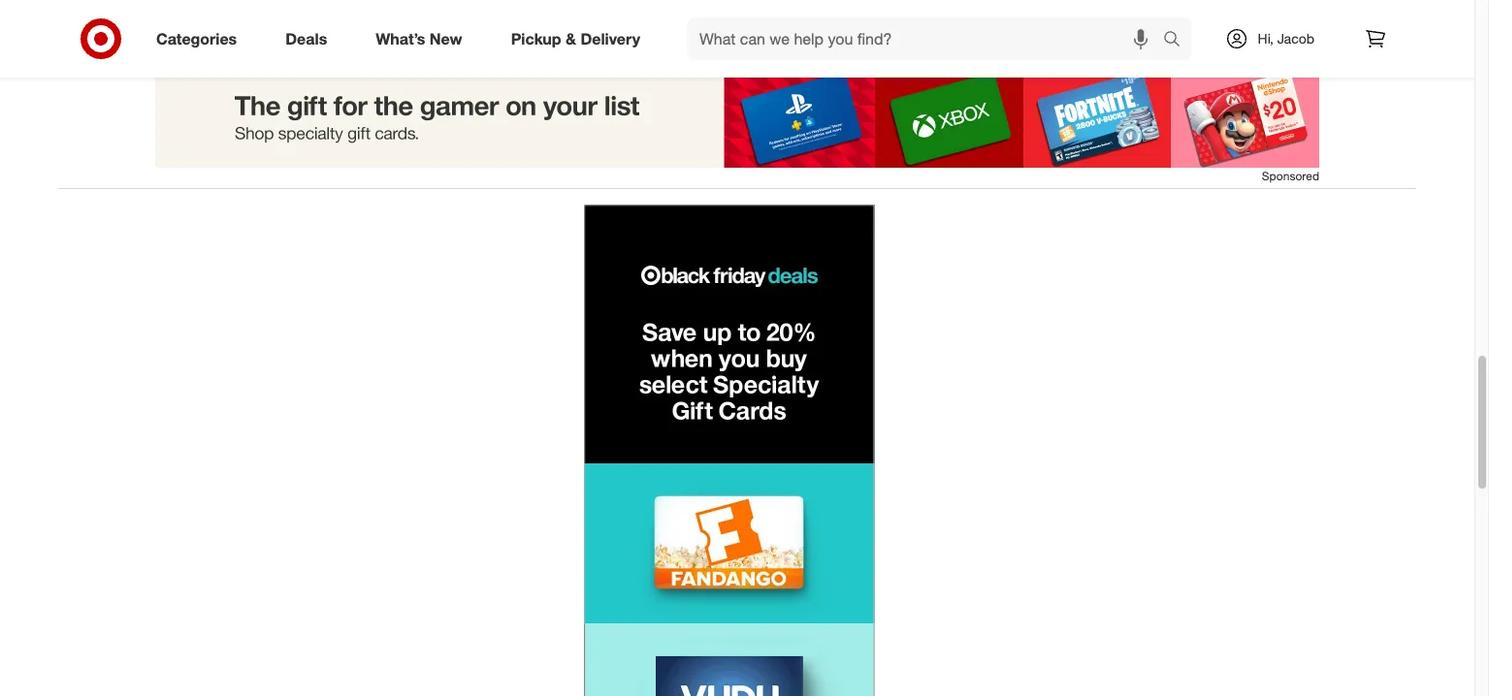 Task type: vqa. For each thing, say whether or not it's contained in the screenshot.
the at
yes



Task type: locate. For each thing, give the bounding box(es) containing it.
800-
[[985, 8, 1013, 24], [496, 27, 524, 44]]

pickup & delivery
[[511, 29, 640, 48]]

1 horizontal spatial 800-
[[985, 8, 1013, 24]]

800- right call
[[985, 8, 1013, 24]]

what's new link
[[359, 17, 487, 60]]

1 vertical spatial advertisement region
[[584, 205, 875, 697]]

0 vertical spatial 1-
[[973, 8, 985, 24]]

jacob
[[1277, 30, 1315, 47]]

3875
[[552, 27, 582, 44]]

1 vertical spatial 1-
[[483, 27, 496, 44]]

1 vertical spatial 800-
[[496, 27, 524, 44]]

at
[[675, 8, 687, 24], [957, 8, 969, 24]]

2 us from the left
[[904, 8, 918, 24]]

0 horizontal spatial at
[[675, 8, 687, 24]]

0 vertical spatial advertisement region
[[155, 71, 1319, 168]]

at inside or give us a call at 1-800- 5gifts5 (
[[957, 8, 969, 24]]

544-
[[524, 27, 552, 44]]

0 horizontal spatial us
[[657, 8, 672, 24]]

hi,
[[1258, 30, 1274, 47]]

or
[[859, 8, 871, 24]]

1 horizontal spatial 1-
[[973, 8, 985, 24]]

1- right 5gifts5
[[483, 27, 496, 44]]

us right email
[[657, 8, 672, 24]]

advertisement region
[[155, 71, 1319, 168], [584, 205, 875, 697]]

800- right (
[[496, 27, 524, 44]]

0 vertical spatial 800-
[[985, 8, 1013, 24]]

2 at from the left
[[957, 8, 969, 24]]

search button
[[1154, 17, 1201, 64]]

what's
[[376, 29, 425, 48]]

at right email
[[675, 8, 687, 24]]

new
[[430, 29, 462, 48]]

categories
[[156, 29, 237, 48]]

1 horizontal spatial us
[[904, 8, 918, 24]]

1 horizontal spatial at
[[957, 8, 969, 24]]

categories link
[[140, 17, 261, 60]]

at right call
[[957, 8, 969, 24]]

What can we help you find? suggestions appear below search field
[[688, 17, 1168, 60]]

us inside or give us a call at 1-800- 5gifts5 (
[[904, 8, 918, 24]]

us left a
[[904, 8, 918, 24]]

1- right call
[[973, 8, 985, 24]]

1-
[[973, 8, 985, 24], [483, 27, 496, 44]]

what's new
[[376, 29, 462, 48]]

us
[[657, 8, 672, 24], [904, 8, 918, 24]]

search
[[1154, 31, 1201, 50]]

1-800-544-3875 )
[[483, 27, 586, 44]]

email us at b2b.giftcards@target.com
[[617, 8, 855, 24]]

(
[[479, 27, 483, 44]]



Task type: describe. For each thing, give the bounding box(es) containing it.
0 horizontal spatial 800-
[[496, 27, 524, 44]]

delivery
[[581, 29, 640, 48]]

1- inside or give us a call at 1-800- 5gifts5 (
[[973, 8, 985, 24]]

0 horizontal spatial 1-
[[483, 27, 496, 44]]

1-800-544-3875 link
[[483, 27, 582, 44]]

give
[[875, 8, 900, 24]]

hi, jacob
[[1258, 30, 1315, 47]]

800- inside or give us a call at 1-800- 5gifts5 (
[[985, 8, 1013, 24]]

sponsored
[[1262, 169, 1319, 183]]

email
[[621, 8, 654, 24]]

&
[[566, 29, 576, 48]]

call
[[933, 8, 953, 24]]

pickup
[[511, 29, 561, 48]]

1 at from the left
[[675, 8, 687, 24]]

b2b.giftcards@target.com
[[691, 8, 855, 24]]

)
[[582, 27, 586, 44]]

deals
[[285, 29, 327, 48]]

5gifts5
[[422, 27, 475, 44]]

b2b.giftcards@target.com link
[[691, 8, 855, 24]]

1 us from the left
[[657, 8, 672, 24]]

or give us a call at 1-800- 5gifts5 (
[[422, 8, 1013, 44]]

pickup & delivery link
[[494, 17, 665, 60]]

deals link
[[269, 17, 351, 60]]

a
[[922, 8, 929, 24]]



